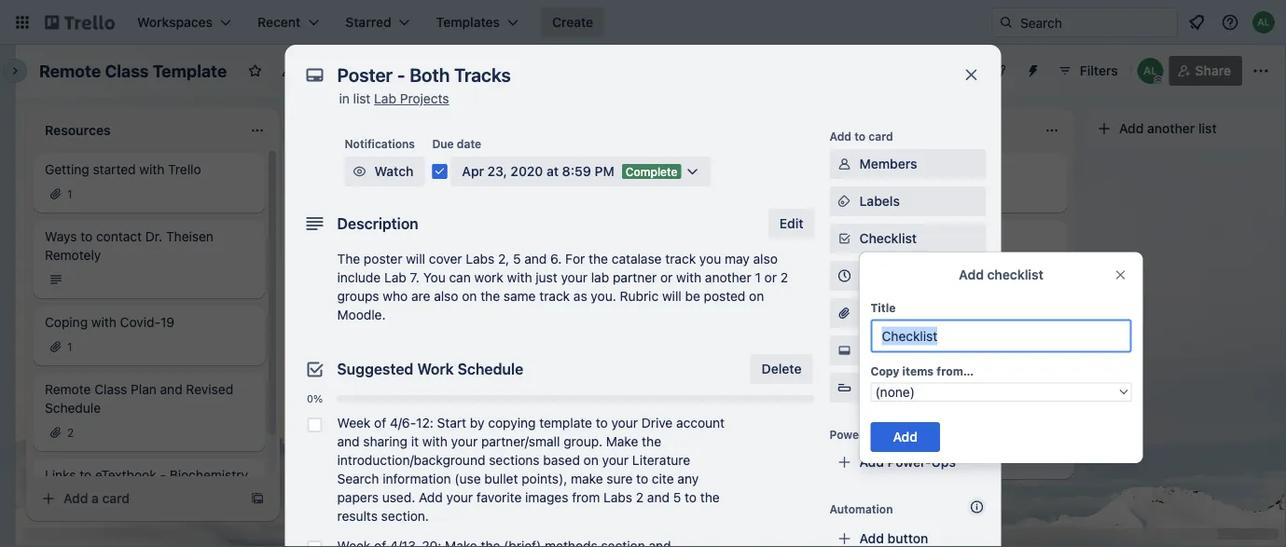Task type: describe. For each thing, give the bounding box(es) containing it.
19 for 4/13-
[[395, 363, 409, 379]]

1 inside the poster will cover labs 2, 5 and 6. for the catalase track you may also include lab 7. you can work with just your lab partner or with another 1 or 2 groups who are also on the same track as you. rubric will be posted on moodle.
[[755, 270, 761, 286]]

custom
[[860, 380, 908, 396]]

2 or from the left
[[765, 270, 777, 286]]

week of 4/20-26 link
[[310, 429, 519, 448]]

members link
[[830, 149, 987, 179]]

exam for 2:
[[840, 162, 872, 177]]

show menu image
[[1252, 62, 1271, 80]]

0 for 19
[[432, 389, 439, 402]]

create button
[[541, 7, 605, 37]]

sections
[[489, 453, 540, 468]]

0 horizontal spatial 2
[[67, 426, 74, 439]]

apr for apr 23, 2020
[[597, 188, 616, 201]]

description
[[337, 215, 419, 233]]

make
[[571, 472, 603, 487]]

from
[[572, 490, 600, 506]]

your inside the poster will cover labs 2, 5 and 6. for the catalase track you may also include lab 7. you can work with just your lab partner or with another 1 or 2 groups who are also on the same track as you. rubric will be posted on moodle.
[[561, 270, 588, 286]]

covid-
[[120, 315, 161, 330]]

the down account
[[700, 490, 720, 506]]

remote class plan and revised schedule
[[45, 382, 233, 416]]

0 / 10
[[433, 456, 456, 469]]

May 5, 2020 checkbox
[[840, 336, 933, 358]]

add a card for add a card button over drive
[[593, 382, 660, 397]]

poster - both tracks link
[[575, 160, 791, 179]]

lab down customize views image
[[374, 91, 397, 106]]

any
[[678, 472, 699, 487]]

can
[[449, 270, 471, 286]]

- for catalase
[[676, 229, 682, 244]]

checklist link
[[830, 224, 987, 254]]

labs inside the poster will cover labs 2, 5 and 6. for the catalase track you may also include lab 7. you can work with just your lab partner or with another 1 or 2 groups who are also on the same track as you. rubric will be posted on moodle.
[[466, 251, 495, 267]]

12:
[[416, 416, 434, 431]]

of for 12
[[347, 296, 359, 312]]

with left trello
[[139, 162, 165, 177]]

exam for 3:
[[840, 296, 872, 312]]

add checklist
[[959, 267, 1044, 282]]

sharing
[[363, 434, 408, 450]]

Title text field
[[871, 320, 1132, 353]]

Apr 12, 2020 checkbox
[[310, 317, 405, 340]]

track for final lab report - hexokinase track
[[575, 315, 608, 330]]

your down (use
[[447, 490, 473, 506]]

ways to contact dr. theisen remotely link
[[45, 228, 254, 265]]

add a card for remote class plan and revised schedule's add a card button
[[63, 491, 130, 507]]

the down drive
[[642, 434, 662, 450]]

lab exam
[[840, 229, 898, 244]]

coping
[[45, 315, 88, 330]]

sm image for cover
[[836, 341, 854, 360]]

just
[[536, 270, 558, 286]]

/ for week of 4/13-19
[[439, 389, 442, 402]]

with inside week of 4/6-12: start by copying template to your drive account and sharing it with your partner/small group. make the introduction/background sections  based on your literature search information (use bullet points), make sure to cite any papers used. add your favorite images from labs 2 and 5 to the results section.
[[423, 434, 448, 450]]

create from template… image for remote class plan and revised schedule
[[250, 492, 265, 507]]

29,
[[356, 188, 372, 201]]

1 horizontal spatial power-
[[888, 455, 932, 470]]

10
[[444, 456, 456, 469]]

apr for apr 26, 2020
[[332, 456, 351, 469]]

8
[[929, 162, 937, 177]]

your up sure on the bottom
[[602, 453, 629, 468]]

images
[[525, 490, 569, 506]]

same
[[504, 289, 536, 304]]

mar for mar 31, 2020
[[862, 188, 882, 201]]

lab projects link
[[374, 91, 449, 106]]

add a card for add a card button related to optional retake (finals week)
[[858, 449, 925, 465]]

5 inside the poster will cover labs 2, 5 and 6. for the catalase track you may also include lab 7. you can work with just your lab partner or with another 1 or 2 groups who are also on the same track as you. rubric will be posted on moodle.
[[513, 251, 521, 267]]

week of 3/30-4/5
[[310, 229, 417, 244]]

at
[[547, 164, 559, 179]]

delete link
[[751, 355, 813, 384]]

5, for may
[[887, 341, 897, 354]]

checklist
[[860, 231, 917, 246]]

fields
[[911, 380, 948, 396]]

apr 12, 2020
[[332, 322, 400, 335]]

add a card up results
[[328, 491, 395, 507]]

introduction/background
[[337, 453, 486, 468]]

groups
[[337, 289, 379, 304]]

2 inside week of 4/6-12: start by copying template to your drive account and sharing it with your partner/small group. make the introduction/background sections  based on your literature search information (use bullet points), make sure to cite any papers used. add your favorite images from labs 2 and 5 to the results section.
[[636, 490, 644, 506]]

work
[[417, 361, 454, 378]]

apr for apr 30, 2020
[[862, 255, 881, 268]]

labels
[[860, 194, 900, 209]]

sure
[[607, 472, 633, 487]]

and down cite
[[647, 490, 670, 506]]

final lab report - hexokinase track
[[575, 296, 755, 330]]

the up lab
[[589, 251, 608, 267]]

lab up may 14, 2020 checkbox
[[606, 229, 629, 244]]

due date
[[432, 137, 482, 150]]

remotely
[[45, 248, 101, 263]]

in list lab projects
[[339, 91, 449, 106]]

to up members
[[855, 130, 866, 143]]

21
[[840, 315, 853, 330]]

you
[[700, 251, 721, 267]]

you
[[423, 270, 446, 286]]

may 14, 2020
[[597, 255, 668, 268]]

week of 4/13-19 link
[[310, 362, 519, 381]]

the down work
[[481, 289, 500, 304]]

4/5
[[397, 229, 417, 244]]

card up members
[[869, 130, 894, 143]]

week for week of 4/20-26
[[310, 431, 343, 446]]

report for catalase
[[632, 229, 673, 244]]

0 for 4/5
[[426, 255, 433, 268]]

may for exam
[[862, 341, 884, 354]]

with up 'be'
[[677, 270, 702, 286]]

- right pm
[[617, 162, 623, 177]]

items
[[903, 365, 934, 378]]

1 horizontal spatial create from template… image
[[780, 383, 795, 397]]

due
[[432, 137, 454, 150]]

edit
[[780, 216, 804, 231]]

4
[[736, 255, 744, 268]]

primary element
[[0, 0, 1287, 45]]

literature
[[633, 453, 691, 468]]

apr for apr 23, 2020 at 8:59 pm
[[462, 164, 484, 179]]

add a card button up drive
[[564, 375, 773, 405]]

Mark due date as complete checkbox
[[432, 164, 447, 179]]

remote for remote class plan and revised schedule
[[45, 382, 91, 397]]

on inside week of 4/6-12: start by copying template to your drive account and sharing it with your partner/small group. make the introduction/background sections  based on your literature search information (use bullet points), make sure to cite any papers used. add your favorite images from labs 2 and 5 to the results section.
[[584, 453, 599, 468]]

2020 for apr 23, 2020
[[639, 188, 666, 201]]

mar 29, 2020
[[332, 188, 403, 201]]

to inside the links to etextbook - biochemistry link
[[80, 468, 92, 483]]

card up results
[[367, 491, 395, 507]]

remote class template
[[39, 61, 227, 81]]

0 vertical spatial power-
[[830, 428, 869, 441]]

2020 for apr 19, 2020
[[372, 389, 400, 402]]

started
[[93, 162, 136, 177]]

12
[[389, 296, 402, 312]]

mark due date as complete image
[[432, 164, 447, 179]]

apple lee (applelee29) image
[[1138, 58, 1164, 84]]

add to card
[[830, 130, 894, 143]]

you.
[[591, 289, 617, 304]]

poster
[[575, 162, 614, 177]]

labs inside week of 4/6-12: start by copying template to your drive account and sharing it with your partner/small group. make the introduction/background sections  based on your literature search information (use bullet points), make sure to cite any papers used. add your favorite images from labs 2 and 5 to the results section.
[[604, 490, 633, 506]]

with up same
[[507, 270, 532, 286]]

mar 31, 2020
[[862, 188, 932, 201]]

ch. for 10-
[[891, 296, 912, 312]]

and inside exam 3: ch. 10-12, 15-16, and 18- 21
[[997, 296, 1019, 312]]

work
[[475, 270, 504, 286]]

of for 19
[[347, 363, 359, 379]]

may for final
[[597, 255, 619, 268]]

week for week of 3/30-4/5
[[310, 229, 343, 244]]

14,
[[622, 255, 637, 268]]

workspace visible image
[[281, 63, 296, 78]]

add a card button for week of 4/13-19
[[299, 484, 508, 514]]

attachment
[[860, 306, 932, 321]]

filters
[[1080, 63, 1118, 78]]

used.
[[382, 490, 415, 506]]

18-
[[1023, 296, 1043, 312]]

rubric
[[620, 289, 659, 304]]

(finals
[[939, 382, 978, 397]]

star or unstar board image
[[248, 63, 262, 78]]

to up group.
[[596, 416, 608, 431]]

ch. for 5-
[[891, 162, 911, 177]]

suggested work schedule
[[337, 361, 524, 378]]

lab
[[591, 270, 609, 286]]

card for add a card button related to optional retake (finals week)
[[897, 449, 925, 465]]

4/20-
[[362, 431, 396, 446]]

week for week of 4/13-19
[[310, 363, 343, 379]]

2:
[[876, 162, 887, 177]]

Search field
[[1014, 8, 1177, 36]]

track for final lab report - catalase track
[[741, 229, 775, 244]]

2020 for apr 30, 2020
[[904, 255, 932, 268]]

2020 for apr 5, 2020
[[367, 255, 395, 268]]

apple lee (applelee29) image
[[1253, 11, 1275, 34]]

dates button
[[830, 261, 987, 291]]

week for week of 3/23-3/29
[[310, 162, 343, 177]]

final for final lab report - hexokinase track
[[575, 296, 603, 312]]

add power-ups
[[860, 455, 956, 470]]

30,
[[884, 255, 901, 268]]

2 inside the poster will cover labs 2, 5 and 6. for the catalase track you may also include lab 7. you can work with just your lab partner or with another 1 or 2 groups who are also on the same track as you. rubric will be posted on moodle.
[[781, 270, 788, 286]]

0 horizontal spatial list
[[353, 91, 371, 106]]

button
[[888, 531, 929, 547]]

section.
[[381, 509, 429, 524]]

exam 2: ch. 5-8
[[840, 162, 937, 177]]



Task type: vqa. For each thing, say whether or not it's contained in the screenshot.
Color: green, title: none image related to 2nd Color: orange, title: none image
no



Task type: locate. For each thing, give the bounding box(es) containing it.
0 vertical spatial schedule
[[458, 361, 524, 378]]

will left 'be'
[[662, 289, 682, 304]]

a for remote class plan and revised schedule's add a card button
[[92, 491, 99, 507]]

to right the links
[[80, 468, 92, 483]]

/ down the "work"
[[439, 389, 442, 402]]

theisen
[[166, 229, 214, 244]]

apr inside 'option'
[[862, 255, 881, 268]]

posted
[[704, 289, 746, 304]]

2 vertical spatial exam
[[840, 296, 872, 312]]

May 12, 2020 checkbox
[[840, 403, 939, 425]]

1 vertical spatial labs
[[604, 490, 633, 506]]

add another list button
[[1086, 108, 1287, 149]]

partner
[[613, 270, 657, 286]]

sm image inside members link
[[836, 155, 854, 174]]

5 down any
[[673, 490, 681, 506]]

week inside week of 4/6-12: start by copying template to your drive account and sharing it with your partner/small group. make the introduction/background sections  based on your literature search information (use bullet points), make sure to cite any papers used. add your favorite images from labs 2 and 5 to the results section.
[[337, 416, 371, 431]]

complete
[[626, 165, 678, 178]]

23, for apr 23, 2020 at 8:59 pm
[[488, 164, 507, 179]]

0 horizontal spatial power-
[[830, 428, 869, 441]]

0 horizontal spatial on
[[462, 289, 477, 304]]

apr
[[462, 164, 484, 179], [597, 188, 616, 201], [332, 255, 351, 268], [862, 255, 881, 268], [332, 322, 351, 335], [332, 389, 351, 402], [332, 456, 351, 469]]

1 vertical spatial report
[[632, 296, 673, 312]]

1 mar from the left
[[332, 188, 352, 201]]

sm image for watch
[[350, 162, 369, 181]]

1 or from the left
[[661, 270, 673, 286]]

12, inside exam 3: ch. 10-12, 15-16, and 18- 21
[[935, 296, 952, 312]]

1 vertical spatial 5
[[673, 490, 681, 506]]

/ for week of 4/20-26
[[440, 456, 444, 469]]

card down etextbook
[[102, 491, 130, 507]]

a up results
[[357, 491, 364, 507]]

0 horizontal spatial 12,
[[354, 322, 369, 335]]

of up mar 29, 2020 checkbox
[[347, 162, 359, 177]]

apr down pm
[[597, 188, 616, 201]]

links
[[45, 468, 76, 483]]

track inside "final lab report - hexokinase track"
[[575, 315, 608, 330]]

mar inside 'option'
[[862, 188, 882, 201]]

group.
[[564, 434, 603, 450]]

2 mar from the left
[[862, 188, 882, 201]]

another inside "add another list" button
[[1148, 121, 1196, 136]]

5, inside apr 5, 2020 option
[[354, 255, 364, 268]]

0 horizontal spatial ups
[[869, 428, 891, 441]]

power- down may 12, 2020 option
[[830, 428, 869, 441]]

exam left 2:
[[840, 162, 872, 177]]

0 vertical spatial 4/6-
[[362, 296, 389, 312]]

1 horizontal spatial will
[[662, 289, 682, 304]]

/ for week of 3/30-4/5
[[433, 255, 437, 268]]

0 vertical spatial 12,
[[935, 296, 952, 312]]

1 vertical spatial track
[[540, 289, 570, 304]]

final lab report - catalase track link
[[575, 228, 791, 246]]

suggested
[[337, 361, 414, 378]]

exam up "apr 30, 2020" 'option'
[[865, 229, 898, 244]]

0
[[426, 255, 433, 268], [726, 255, 733, 268], [432, 389, 439, 402], [433, 456, 440, 469]]

list
[[353, 91, 371, 106], [1199, 121, 1217, 136]]

1 horizontal spatial track
[[741, 229, 775, 244]]

add inside week of 4/6-12: start by copying template to your drive account and sharing it with your partner/small group. make the introduction/background sections  based on your literature search information (use bullet points), make sure to cite any papers used. add your favorite images from labs 2 and 5 to the results section.
[[419, 490, 443, 506]]

Mar 31, 2020 checkbox
[[840, 183, 937, 205]]

/ right the you
[[733, 255, 736, 268]]

1 vertical spatial 4/6-
[[390, 416, 416, 431]]

2020 for may 12, 2020
[[905, 408, 933, 421]]

delete
[[762, 362, 802, 377]]

1 horizontal spatial 5,
[[887, 341, 897, 354]]

card up drive
[[632, 382, 660, 397]]

remote
[[39, 61, 101, 81], [45, 382, 91, 397]]

and
[[525, 251, 547, 267], [997, 296, 1019, 312], [160, 382, 183, 397], [337, 434, 360, 450], [647, 490, 670, 506]]

1 vertical spatial 12,
[[354, 322, 369, 335]]

0 vertical spatial 19
[[161, 315, 175, 330]]

4/13-
[[362, 363, 395, 379]]

may for optional
[[862, 408, 884, 421]]

23, inside apr 23, 2020 checkbox
[[619, 188, 636, 201]]

4/6- inside week of 4/6-12: start by copying template to your drive account and sharing it with your partner/small group. make the introduction/background sections  based on your literature search information (use bullet points), make sure to cite any papers used. add your favorite images from labs 2 and 5 to the results section.
[[390, 416, 416, 431]]

0 vertical spatial track
[[666, 251, 696, 267]]

card for remote class plan and revised schedule's add a card button
[[102, 491, 130, 507]]

2 vertical spatial may
[[862, 408, 884, 421]]

0 left 6
[[426, 255, 433, 268]]

remote inside 'text box'
[[39, 61, 101, 81]]

7.
[[410, 270, 420, 286]]

- right etextbook
[[160, 468, 166, 483]]

week of 3/23-3/29
[[310, 162, 424, 177]]

2020 down watch button
[[375, 188, 403, 201]]

0 horizontal spatial schedule
[[45, 401, 101, 416]]

add a card button down introduction/background
[[299, 484, 508, 514]]

1 horizontal spatial labs
[[604, 490, 633, 506]]

remote for remote class template
[[39, 61, 101, 81]]

to down any
[[685, 490, 697, 506]]

3/29
[[396, 162, 424, 177]]

1 vertical spatial another
[[705, 270, 752, 286]]

1 final from the top
[[575, 229, 603, 244]]

retake
[[894, 382, 935, 397]]

dates
[[860, 268, 896, 284]]

it
[[411, 434, 419, 450]]

for
[[566, 251, 585, 267]]

1 vertical spatial power-
[[888, 455, 932, 470]]

on right posted
[[749, 289, 764, 304]]

23,
[[488, 164, 507, 179], [619, 188, 636, 201]]

track down the just
[[540, 289, 570, 304]]

and up apr 26, 2020 checkbox
[[337, 434, 360, 450]]

0 horizontal spatial mar
[[332, 188, 352, 201]]

open information menu image
[[1221, 13, 1240, 32]]

the poster will cover labs 2, 5 and 6. for the catalase track you may also include lab 7. you can work with just your lab partner or with another 1 or 2 groups who are also on the same track as you. rubric will be posted on moodle.
[[337, 251, 788, 323]]

Apr 23, 2020 checkbox
[[575, 183, 672, 205]]

power- down may 12, 2020
[[888, 455, 932, 470]]

lab inside "final lab report - hexokinase track"
[[606, 296, 629, 312]]

2 report from the top
[[632, 296, 673, 312]]

2020 down the '3/30-'
[[367, 255, 395, 268]]

may up lab
[[597, 255, 619, 268]]

to left cite
[[637, 472, 649, 487]]

1 horizontal spatial schedule
[[458, 361, 524, 378]]

2 vertical spatial sm image
[[836, 341, 854, 360]]

add another list
[[1120, 121, 1217, 136]]

0 horizontal spatial labs
[[466, 251, 495, 267]]

2 vertical spatial create from template… image
[[250, 492, 265, 507]]

1 sm image from the top
[[836, 155, 854, 174]]

track up the may
[[741, 229, 775, 244]]

schedule inside remote class plan and revised schedule
[[45, 401, 101, 416]]

track down final lab report - catalase track link at the top of page
[[666, 251, 696, 267]]

class inside 'text box'
[[105, 61, 149, 81]]

0 left 10
[[433, 456, 440, 469]]

1 horizontal spatial 19
[[395, 363, 409, 379]]

2020 for mar 29, 2020
[[375, 188, 403, 201]]

of up the
[[347, 229, 359, 244]]

dr.
[[145, 229, 162, 244]]

mar
[[332, 188, 352, 201], [862, 188, 882, 201]]

power ups image
[[993, 63, 1007, 78]]

may inside checkbox
[[597, 255, 619, 268]]

0 horizontal spatial another
[[705, 270, 752, 286]]

customize views image
[[396, 62, 415, 80]]

with right it
[[423, 434, 448, 450]]

may up copy at right bottom
[[862, 341, 884, 354]]

class for template
[[105, 61, 149, 81]]

0 horizontal spatial 19
[[161, 315, 175, 330]]

with left covid- on the left bottom of the page
[[91, 315, 117, 330]]

will up 7.
[[406, 251, 425, 267]]

0 vertical spatial ups
[[869, 428, 891, 441]]

exam 3: ch. 10-12, 15-16, and 18- 21 link
[[840, 295, 1056, 332]]

1 vertical spatial 2
[[67, 426, 74, 439]]

of for 12:
[[374, 416, 386, 431]]

of up apr 19, 2020 option
[[347, 363, 359, 379]]

2020 right 31, on the right
[[904, 188, 932, 201]]

list inside button
[[1199, 121, 1217, 136]]

0 horizontal spatial track
[[575, 315, 608, 330]]

2 horizontal spatial 12,
[[935, 296, 952, 312]]

2020 right 19,
[[372, 389, 400, 402]]

1 horizontal spatial or
[[765, 270, 777, 286]]

apr down date at the top left
[[462, 164, 484, 179]]

None submit
[[871, 423, 940, 453]]

1 vertical spatial also
[[434, 289, 459, 304]]

0 left 4
[[726, 255, 733, 268]]

apr 30, 2020
[[862, 255, 932, 268]]

5-
[[915, 162, 929, 177]]

schedule right the "work"
[[458, 361, 524, 378]]

week inside 'link'
[[310, 229, 343, 244]]

1 horizontal spatial mar
[[862, 188, 882, 201]]

5, inside the may 5, 2020 option
[[887, 341, 897, 354]]

3/30-
[[362, 229, 397, 244]]

0 vertical spatial 2
[[781, 270, 788, 286]]

0 vertical spatial 5,
[[354, 255, 364, 268]]

apr left 26,
[[332, 456, 351, 469]]

1 vertical spatial 19
[[395, 363, 409, 379]]

0 left 7
[[432, 389, 439, 402]]

favorite
[[477, 490, 522, 506]]

exam up 21
[[840, 296, 872, 312]]

may 5, 2020
[[862, 341, 928, 354]]

19 down ways to contact dr. theisen remotely link
[[161, 315, 175, 330]]

board link
[[307, 56, 387, 86]]

0 vertical spatial report
[[632, 229, 673, 244]]

0 vertical spatial ch.
[[891, 162, 911, 177]]

0 for 26
[[433, 456, 440, 469]]

23, for apr 23, 2020
[[619, 188, 636, 201]]

on
[[462, 289, 477, 304], [749, 289, 764, 304], [584, 453, 599, 468]]

ups down may 12, 2020
[[932, 455, 956, 470]]

0 horizontal spatial will
[[406, 251, 425, 267]]

week for week of 4/6-12: start by copying template to your drive account and sharing it with your partner/small group. make the introduction/background sections  based on your literature search information (use bullet points), make sure to cite any papers used. add your favorite images from labs 2 and 5 to the results section.
[[337, 416, 371, 431]]

a for add a card button over drive
[[622, 382, 629, 397]]

power-ups
[[830, 428, 891, 441]]

a up the make on the bottom of page
[[622, 382, 629, 397]]

apr for apr 12, 2020
[[332, 322, 351, 335]]

watch button
[[345, 157, 425, 187]]

etextbook
[[95, 468, 156, 483]]

of inside 'link'
[[347, 229, 359, 244]]

0 vertical spatial remote
[[39, 61, 101, 81]]

None text field
[[328, 58, 944, 91]]

another down apple lee (applelee29) image
[[1148, 121, 1196, 136]]

report for hexokinase
[[632, 296, 673, 312]]

5 inside week of 4/6-12: start by copying template to your drive account and sharing it with your partner/small group. make the introduction/background sections  based on your literature search information (use bullet points), make sure to cite any papers used. add your favorite images from labs 2 and 5 to the results section.
[[673, 490, 681, 506]]

sm image up mar 29, 2020 checkbox
[[350, 162, 369, 181]]

Apr 19, 2020 checkbox
[[310, 384, 406, 407]]

4/6- for 12
[[362, 296, 389, 312]]

Apr 30, 2020 checkbox
[[840, 250, 937, 272]]

your up the make on the bottom of page
[[612, 416, 638, 431]]

apr 26, 2020
[[332, 456, 402, 469]]

schedule
[[458, 361, 524, 378], [45, 401, 101, 416]]

- for hexokinase
[[676, 296, 682, 312]]

apr 19, 2020
[[332, 389, 400, 402]]

lab inside the poster will cover labs 2, 5 and 6. for the catalase track you may also include lab 7. you can work with just your lab partner or with another 1 or 2 groups who are also on the same track as you. rubric will be posted on moodle.
[[384, 270, 407, 286]]

labs down sure on the bottom
[[604, 490, 633, 506]]

lab down lab
[[606, 296, 629, 312]]

card for add a card button over drive
[[632, 382, 660, 397]]

0 vertical spatial another
[[1148, 121, 1196, 136]]

ch. right 3:
[[891, 296, 912, 312]]

lab exam link
[[840, 228, 1056, 246]]

search image
[[999, 15, 1014, 30]]

poster - both tracks
[[575, 162, 698, 177]]

12, left '15-' in the right bottom of the page
[[935, 296, 952, 312]]

19
[[161, 315, 175, 330], [395, 363, 409, 379]]

0 horizontal spatial 5,
[[354, 255, 364, 268]]

2 horizontal spatial on
[[749, 289, 764, 304]]

apr for apr 5, 2020
[[332, 255, 351, 268]]

apr for apr 19, 2020
[[332, 389, 351, 402]]

1 horizontal spatial 5
[[673, 490, 681, 506]]

class left plan at the bottom left
[[94, 382, 127, 397]]

2 vertical spatial 12,
[[887, 408, 902, 421]]

mar for mar 29, 2020
[[332, 188, 352, 201]]

of for 3/29
[[347, 162, 359, 177]]

may up the power-ups at the bottom of page
[[862, 408, 884, 421]]

lab up "apr 30, 2020" 'option'
[[840, 229, 862, 244]]

1 horizontal spatial also
[[754, 251, 778, 267]]

add button
[[860, 531, 929, 547]]

1 vertical spatial ups
[[932, 455, 956, 470]]

Apr 26, 2020 checkbox
[[310, 452, 407, 474]]

class for plan
[[94, 382, 127, 397]]

0 vertical spatial list
[[353, 91, 371, 106]]

0 vertical spatial labs
[[466, 251, 495, 267]]

19 inside "link"
[[395, 363, 409, 379]]

moodle.
[[337, 307, 386, 323]]

will
[[406, 251, 425, 267], [662, 289, 682, 304]]

2 horizontal spatial create from template… image
[[1045, 450, 1060, 465]]

0 vertical spatial create from template… image
[[780, 383, 795, 397]]

- for biochemistry
[[160, 468, 166, 483]]

1 vertical spatial may
[[862, 341, 884, 354]]

1 vertical spatial 23,
[[619, 188, 636, 201]]

/ up information
[[440, 456, 444, 469]]

1 vertical spatial create from template… image
[[1045, 450, 1060, 465]]

sm image for labels
[[836, 192, 854, 211]]

mar inside checkbox
[[332, 188, 352, 201]]

labs
[[466, 251, 495, 267], [604, 490, 633, 506]]

0 vertical spatial exam
[[840, 162, 872, 177]]

make
[[606, 434, 639, 450]]

2020 for mar 31, 2020
[[904, 188, 932, 201]]

apr inside option
[[332, 255, 351, 268]]

0 vertical spatial may
[[597, 255, 619, 268]]

2020 for may 14, 2020
[[641, 255, 668, 268]]

track inside final lab report - catalase track link
[[741, 229, 775, 244]]

sm image for members
[[836, 155, 854, 174]]

0 vertical spatial class
[[105, 61, 149, 81]]

cover
[[429, 251, 462, 267]]

and left 6.
[[525, 251, 547, 267]]

12, for apr 12, 2020
[[354, 322, 369, 335]]

1 horizontal spatial another
[[1148, 121, 1196, 136]]

on up make
[[584, 453, 599, 468]]

- inside "final lab report - hexokinase track"
[[676, 296, 682, 312]]

start
[[437, 416, 467, 431]]

another down 0 / 4
[[705, 270, 752, 286]]

to inside ways to contact dr. theisen remotely
[[80, 229, 93, 244]]

5, up copy at right bottom
[[887, 341, 897, 354]]

by
[[470, 416, 485, 431]]

class left template
[[105, 61, 149, 81]]

2020 down sharing
[[374, 456, 402, 469]]

Board name text field
[[30, 56, 236, 86]]

0 / 6
[[426, 255, 444, 268]]

final for final lab report - catalase track
[[575, 229, 603, 244]]

1 vertical spatial class
[[94, 382, 127, 397]]

template
[[539, 416, 592, 431]]

2020 for may 5, 2020
[[900, 341, 928, 354]]

2 down edit button
[[781, 270, 788, 286]]

track
[[741, 229, 775, 244], [575, 315, 608, 330]]

of up sharing
[[374, 416, 386, 431]]

class inside remote class plan and revised schedule
[[94, 382, 127, 397]]

sm image left labels
[[836, 192, 854, 211]]

0 horizontal spatial 5
[[513, 251, 521, 267]]

1 vertical spatial remote
[[45, 382, 91, 397]]

list right in
[[353, 91, 371, 106]]

19 for covid-
[[161, 315, 175, 330]]

0 vertical spatial final
[[575, 229, 603, 244]]

2 vertical spatial 2
[[636, 490, 644, 506]]

track down the 'as' at bottom
[[575, 315, 608, 330]]

2020 left at
[[511, 164, 543, 179]]

of up the apr 12, 2020 option
[[347, 296, 359, 312]]

information
[[383, 472, 451, 487]]

week for week of 4/6-12
[[310, 296, 343, 312]]

create from template… image
[[515, 492, 530, 507]]

0 horizontal spatial 23,
[[488, 164, 507, 179]]

1 horizontal spatial on
[[584, 453, 599, 468]]

0 vertical spatial sm image
[[836, 155, 854, 174]]

1 vertical spatial list
[[1199, 121, 1217, 136]]

of for 26
[[347, 431, 359, 446]]

week of 4/6-12: start by copying template to your drive account and sharing it with your partner/small group. make the introduction/background sections  based on your literature search information (use bullet points), make sure to cite any papers used. add your favorite images from labs 2 and 5 to the results section.
[[337, 416, 725, 524]]

0 vertical spatial sm image
[[350, 162, 369, 181]]

sm image inside checklist link
[[836, 230, 854, 248]]

biochemistry
[[170, 468, 248, 483]]

of for 4/5
[[347, 229, 359, 244]]

5, for apr
[[354, 255, 364, 268]]

final up for at the top left of page
[[575, 229, 603, 244]]

of inside week of 4/6-12: start by copying template to your drive account and sharing it with your partner/small group. make the introduction/background sections  based on your literature search information (use bullet points), make sure to cite any papers used. add your favorite images from labs 2 and 5 to the results section.
[[374, 416, 386, 431]]

lab up who at the bottom
[[384, 270, 407, 286]]

0 horizontal spatial 4/6-
[[362, 296, 389, 312]]

0 vertical spatial will
[[406, 251, 425, 267]]

and inside the poster will cover labs 2, 5 and 6. for the catalase track you may also include lab 7. you can work with just your lab partner or with another 1 or 2 groups who are also on the same track as you. rubric will be posted on moodle.
[[525, 251, 547, 267]]

sm image inside "cover" link
[[836, 341, 854, 360]]

sm image
[[350, 162, 369, 181], [836, 192, 854, 211], [836, 341, 854, 360]]

1 horizontal spatial track
[[666, 251, 696, 267]]

0 horizontal spatial also
[[434, 289, 459, 304]]

sm image inside watch button
[[350, 162, 369, 181]]

12, for may 12, 2020
[[887, 408, 902, 421]]

week inside "link"
[[310, 363, 343, 379]]

23, down the poster - both tracks
[[619, 188, 636, 201]]

report down partner
[[632, 296, 673, 312]]

projects
[[400, 91, 449, 106]]

sm image inside labels link
[[836, 192, 854, 211]]

a down the power-ups at the bottom of page
[[886, 449, 894, 465]]

ch. inside exam 3: ch. 10-12, 15-16, and 18- 21
[[891, 296, 912, 312]]

1 horizontal spatial 4/6-
[[390, 416, 416, 431]]

1 report from the top
[[632, 229, 673, 244]]

1 horizontal spatial 12,
[[887, 408, 902, 421]]

2 sm image from the top
[[836, 230, 854, 248]]

2 up the links
[[67, 426, 74, 439]]

to up remotely
[[80, 229, 93, 244]]

1 vertical spatial track
[[575, 315, 608, 330]]

1 vertical spatial final
[[575, 296, 603, 312]]

your down for at the top left of page
[[561, 270, 588, 286]]

a for add a card button related to optional retake (finals week)
[[886, 449, 894, 465]]

1 vertical spatial exam
[[865, 229, 898, 244]]

23, left at
[[488, 164, 507, 179]]

week down apr 19, 2020 option
[[337, 416, 371, 431]]

create from template… image for optional retake (finals week)
[[1045, 450, 1060, 465]]

another inside the poster will cover labs 2, 5 and 6. for the catalase track you may also include lab 7. you can work with just your lab partner or with another 1 or 2 groups who are also on the same track as you. rubric will be posted on moodle.
[[705, 270, 752, 286]]

catalase
[[686, 229, 738, 244]]

contact
[[96, 229, 142, 244]]

remote class plan and revised schedule link
[[45, 381, 254, 418]]

2020 for apr 23, 2020 at 8:59 pm
[[511, 164, 543, 179]]

0 vertical spatial track
[[741, 229, 775, 244]]

sm image for checklist
[[836, 230, 854, 248]]

/ up you
[[433, 255, 437, 268]]

2 down the literature
[[636, 490, 644, 506]]

0 vertical spatial also
[[754, 251, 778, 267]]

report inside "final lab report - hexokinase track"
[[632, 296, 673, 312]]

remote inside remote class plan and revised schedule
[[45, 382, 91, 397]]

0 horizontal spatial track
[[540, 289, 570, 304]]

2 horizontal spatial 2
[[781, 270, 788, 286]]

exam inside 'link'
[[865, 229, 898, 244]]

2020 for apr 12, 2020
[[372, 322, 400, 335]]

5 right 2,
[[513, 251, 521, 267]]

drive
[[642, 416, 673, 431]]

your down start
[[451, 434, 478, 450]]

sm image
[[836, 155, 854, 174], [836, 230, 854, 248]]

to
[[855, 130, 866, 143], [80, 229, 93, 244], [596, 416, 608, 431], [80, 468, 92, 483], [637, 472, 649, 487], [685, 490, 697, 506]]

be
[[685, 289, 701, 304]]

with
[[139, 162, 165, 177], [507, 270, 532, 286], [677, 270, 702, 286], [91, 315, 117, 330], [423, 434, 448, 450]]

exam inside exam 3: ch. 10-12, 15-16, and 18- 21
[[840, 296, 872, 312]]

0 horizontal spatial create from template… image
[[250, 492, 265, 507]]

1 horizontal spatial ups
[[932, 455, 956, 470]]

1 vertical spatial ch.
[[891, 296, 912, 312]]

sm image down 21
[[836, 341, 854, 360]]

sm image left checklist
[[836, 230, 854, 248]]

mar left 29,
[[332, 188, 352, 201]]

and inside remote class plan and revised schedule
[[160, 382, 183, 397]]

4/6-
[[362, 296, 389, 312], [390, 416, 416, 431]]

final inside "final lab report - hexokinase track"
[[575, 296, 603, 312]]

19,
[[354, 389, 369, 402]]

add a card button for optional retake (finals week)
[[829, 442, 1038, 472]]

week up the 0%
[[310, 363, 343, 379]]

4/6- for 12:
[[390, 416, 416, 431]]

copy items from…
[[871, 365, 974, 378]]

1 horizontal spatial 23,
[[619, 188, 636, 201]]

as
[[574, 289, 587, 304]]

2020 for apr 26, 2020
[[374, 456, 402, 469]]

May 14, 2020 checkbox
[[575, 250, 674, 272]]

2020 inside option
[[367, 255, 395, 268]]

0 vertical spatial 23,
[[488, 164, 507, 179]]

create from template… image
[[780, 383, 795, 397], [1045, 450, 1060, 465], [250, 492, 265, 507]]

both
[[627, 162, 655, 177]]

26,
[[354, 456, 371, 469]]

apr left 19,
[[332, 389, 351, 402]]

Apr 5, 2020 checkbox
[[310, 250, 400, 272]]

also down you
[[434, 289, 459, 304]]

12, down 'week of 4/6-12'
[[354, 322, 369, 335]]

0 notifications image
[[1186, 11, 1208, 34]]

attachment button
[[830, 299, 987, 328]]

a down etextbook
[[92, 491, 99, 507]]

Mar 29, 2020 checkbox
[[310, 183, 409, 205]]

another
[[1148, 121, 1196, 136], [705, 270, 752, 286]]

1 vertical spatial 5,
[[887, 341, 897, 354]]

watch
[[375, 164, 414, 179]]

add a card button for remote class plan and revised schedule
[[34, 484, 243, 514]]

2,
[[498, 251, 510, 267]]

2 final from the top
[[575, 296, 603, 312]]

links to etextbook - biochemistry
[[45, 468, 248, 483]]

1 horizontal spatial 2
[[636, 490, 644, 506]]

of inside "link"
[[347, 363, 359, 379]]

revised
[[186, 382, 233, 397]]

2020 up items
[[900, 341, 928, 354]]

0 horizontal spatial or
[[661, 270, 673, 286]]



